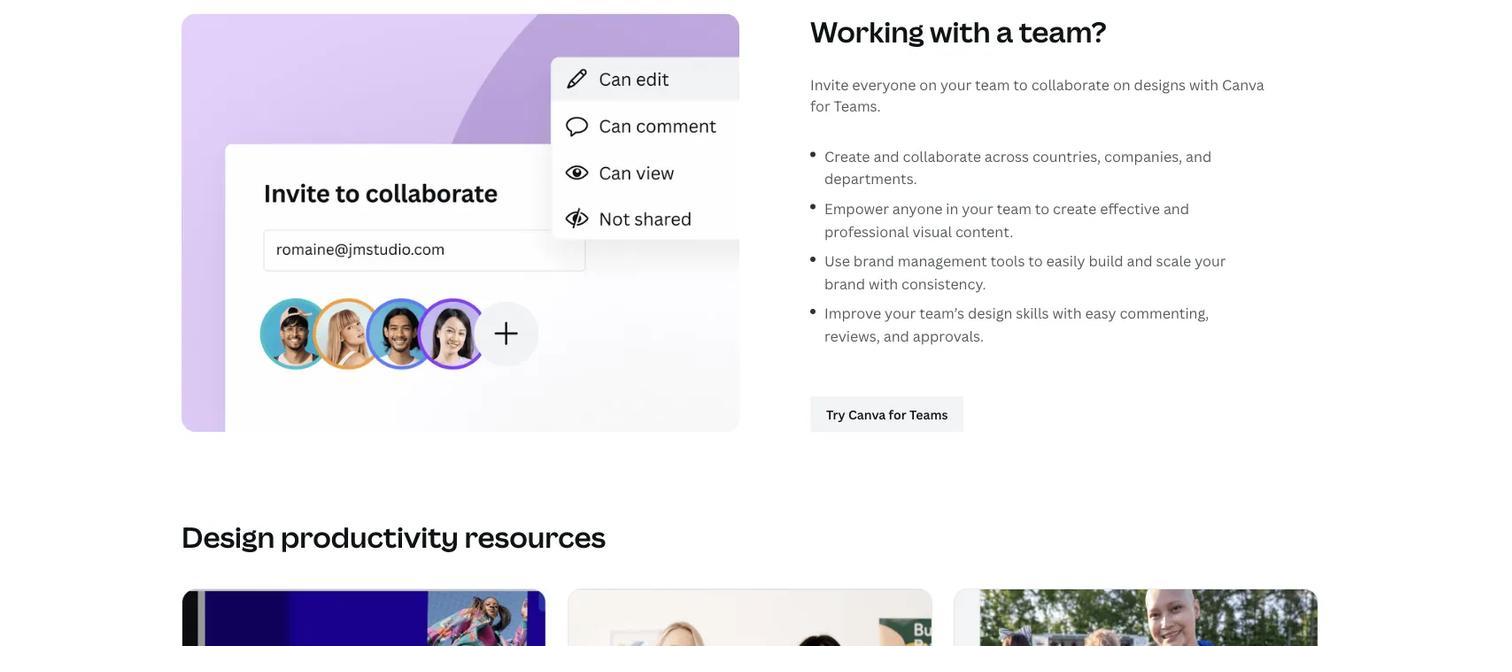 Task type: describe. For each thing, give the bounding box(es) containing it.
to for create
[[1036, 199, 1050, 218]]

invite
[[811, 75, 849, 94]]

collaborate inside 'invite everyone on your team to collaborate on designs with canva for teams.'
[[1032, 75, 1110, 94]]

team for collaborate
[[976, 75, 1011, 94]]

working
[[811, 12, 925, 50]]

easily
[[1047, 252, 1086, 271]]

your inside improve your team's design skills with easy commenting, reviews, and approvals.
[[885, 304, 916, 323]]

visual
[[913, 222, 953, 241]]

canva
[[1223, 75, 1265, 94]]

design
[[182, 519, 275, 557]]

with inside improve your team's design skills with easy commenting, reviews, and approvals.
[[1053, 304, 1082, 323]]

departments.
[[825, 169, 918, 188]]

team's
[[920, 304, 965, 323]]

empower
[[825, 199, 890, 218]]

empower anyone in your team to create effective and professional visual content.
[[825, 199, 1190, 241]]

and inside improve your team's design skills with easy commenting, reviews, and approvals.
[[884, 327, 910, 346]]

scale
[[1157, 252, 1192, 271]]

ui - invite to collaborate (6) image
[[182, 14, 740, 432]]

your inside 'invite everyone on your team to collaborate on designs with canva for teams.'
[[941, 75, 972, 94]]

1 on from the left
[[920, 75, 937, 94]]

2 on from the left
[[1114, 75, 1131, 94]]

improve your team's design skills with easy commenting, reviews, and approvals.
[[825, 304, 1210, 346]]

to for collaborate
[[1014, 75, 1029, 94]]

and inside use brand management tools to easily build and scale your brand with consistency.
[[1127, 252, 1153, 271]]

working with a team?
[[811, 12, 1107, 50]]

effective
[[1101, 199, 1161, 218]]

1 image only image from the left
[[183, 590, 546, 647]]

team?
[[1020, 12, 1107, 50]]

reviews,
[[825, 327, 881, 346]]

with inside 'invite everyone on your team to collaborate on designs with canva for teams.'
[[1190, 75, 1219, 94]]

improve
[[825, 304, 882, 323]]

3 image only image from the left
[[955, 590, 1318, 647]]

with inside use brand management tools to easily build and scale your brand with consistency.
[[869, 274, 899, 293]]

approvals.
[[913, 327, 984, 346]]

collaborate inside create and collaborate across countries, companies, and departments.
[[903, 147, 982, 166]]

create and collaborate across countries, companies, and departments.
[[825, 147, 1212, 188]]

professional
[[825, 222, 910, 241]]

your inside empower anyone in your team to create effective and professional visual content.
[[963, 199, 994, 218]]

and up the departments.
[[874, 147, 900, 166]]

invite everyone on your team to collaborate on designs with canva for teams.
[[811, 75, 1265, 115]]

a
[[997, 12, 1014, 50]]

across
[[985, 147, 1030, 166]]

management
[[898, 252, 988, 271]]

in
[[947, 199, 959, 218]]

everyone
[[853, 75, 916, 94]]

teams.
[[834, 96, 881, 115]]



Task type: vqa. For each thing, say whether or not it's contained in the screenshot.
Image enhancer
no



Task type: locate. For each thing, give the bounding box(es) containing it.
collaborate up 'in'
[[903, 147, 982, 166]]

create
[[1054, 199, 1097, 218]]

and right companies,
[[1186, 147, 1212, 166]]

collaborate down team?
[[1032, 75, 1110, 94]]

0 vertical spatial team
[[976, 75, 1011, 94]]

2 image only image from the left
[[569, 590, 932, 647]]

1 vertical spatial team
[[997, 199, 1032, 218]]

brand down professional
[[854, 252, 895, 271]]

your
[[941, 75, 972, 94], [963, 199, 994, 218], [1195, 252, 1227, 271], [885, 304, 916, 323]]

1 vertical spatial brand
[[825, 274, 866, 293]]

to right tools
[[1029, 252, 1043, 271]]

to left create
[[1036, 199, 1050, 218]]

to inside empower anyone in your team to create effective and professional visual content.
[[1036, 199, 1050, 218]]

team inside empower anyone in your team to create effective and professional visual content.
[[997, 199, 1032, 218]]

skills
[[1016, 304, 1050, 323]]

with left canva
[[1190, 75, 1219, 94]]

create
[[825, 147, 871, 166]]

team up content.
[[997, 199, 1032, 218]]

for
[[811, 96, 831, 115]]

team for create
[[997, 199, 1032, 218]]

design productivity resources
[[182, 519, 606, 557]]

1 horizontal spatial collaborate
[[1032, 75, 1110, 94]]

content.
[[956, 222, 1014, 241]]

0 horizontal spatial collaborate
[[903, 147, 982, 166]]

1 horizontal spatial on
[[1114, 75, 1131, 94]]

designs
[[1135, 75, 1186, 94]]

and right reviews,
[[884, 327, 910, 346]]

on right everyone at the top right
[[920, 75, 937, 94]]

on
[[920, 75, 937, 94], [1114, 75, 1131, 94]]

countries,
[[1033, 147, 1101, 166]]

collaborate
[[1032, 75, 1110, 94], [903, 147, 982, 166]]

and right effective
[[1164, 199, 1190, 218]]

with left a
[[930, 12, 991, 50]]

image only image
[[183, 590, 546, 647], [569, 590, 932, 647], [955, 590, 1318, 647]]

productivity
[[281, 519, 459, 557]]

and right build
[[1127, 252, 1153, 271]]

resources
[[465, 519, 606, 557]]

design
[[968, 304, 1013, 323]]

1 vertical spatial collaborate
[[903, 147, 982, 166]]

to inside use brand management tools to easily build and scale your brand with consistency.
[[1029, 252, 1043, 271]]

0 vertical spatial to
[[1014, 75, 1029, 94]]

consistency.
[[902, 274, 987, 293]]

team
[[976, 75, 1011, 94], [997, 199, 1032, 218]]

to inside 'invite everyone on your team to collaborate on designs with canva for teams.'
[[1014, 75, 1029, 94]]

and
[[874, 147, 900, 166], [1186, 147, 1212, 166], [1164, 199, 1190, 218], [1127, 252, 1153, 271], [884, 327, 910, 346]]

your up content.
[[963, 199, 994, 218]]

tools
[[991, 252, 1026, 271]]

0 vertical spatial collaborate
[[1032, 75, 1110, 94]]

team down a
[[976, 75, 1011, 94]]

easy
[[1086, 304, 1117, 323]]

with
[[930, 12, 991, 50], [1190, 75, 1219, 94], [869, 274, 899, 293], [1053, 304, 1082, 323]]

commenting,
[[1120, 304, 1210, 323]]

build
[[1089, 252, 1124, 271]]

team inside 'invite everyone on your team to collaborate on designs with canva for teams.'
[[976, 75, 1011, 94]]

2 horizontal spatial image only image
[[955, 590, 1318, 647]]

to
[[1014, 75, 1029, 94], [1036, 199, 1050, 218], [1029, 252, 1043, 271]]

your inside use brand management tools to easily build and scale your brand with consistency.
[[1195, 252, 1227, 271]]

brand down the use
[[825, 274, 866, 293]]

brand
[[854, 252, 895, 271], [825, 274, 866, 293]]

on left designs
[[1114, 75, 1131, 94]]

use brand management tools to easily build and scale your brand with consistency.
[[825, 252, 1227, 293]]

with left easy
[[1053, 304, 1082, 323]]

your left team's
[[885, 304, 916, 323]]

to down team?
[[1014, 75, 1029, 94]]

1 horizontal spatial image only image
[[569, 590, 932, 647]]

your down working with a team?
[[941, 75, 972, 94]]

use
[[825, 252, 851, 271]]

anyone
[[893, 199, 943, 218]]

with up improve
[[869, 274, 899, 293]]

companies,
[[1105, 147, 1183, 166]]

1 vertical spatial to
[[1036, 199, 1050, 218]]

0 horizontal spatial image only image
[[183, 590, 546, 647]]

2 vertical spatial to
[[1029, 252, 1043, 271]]

your right "scale"
[[1195, 252, 1227, 271]]

0 vertical spatial brand
[[854, 252, 895, 271]]

0 horizontal spatial on
[[920, 75, 937, 94]]

and inside empower anyone in your team to create effective and professional visual content.
[[1164, 199, 1190, 218]]



